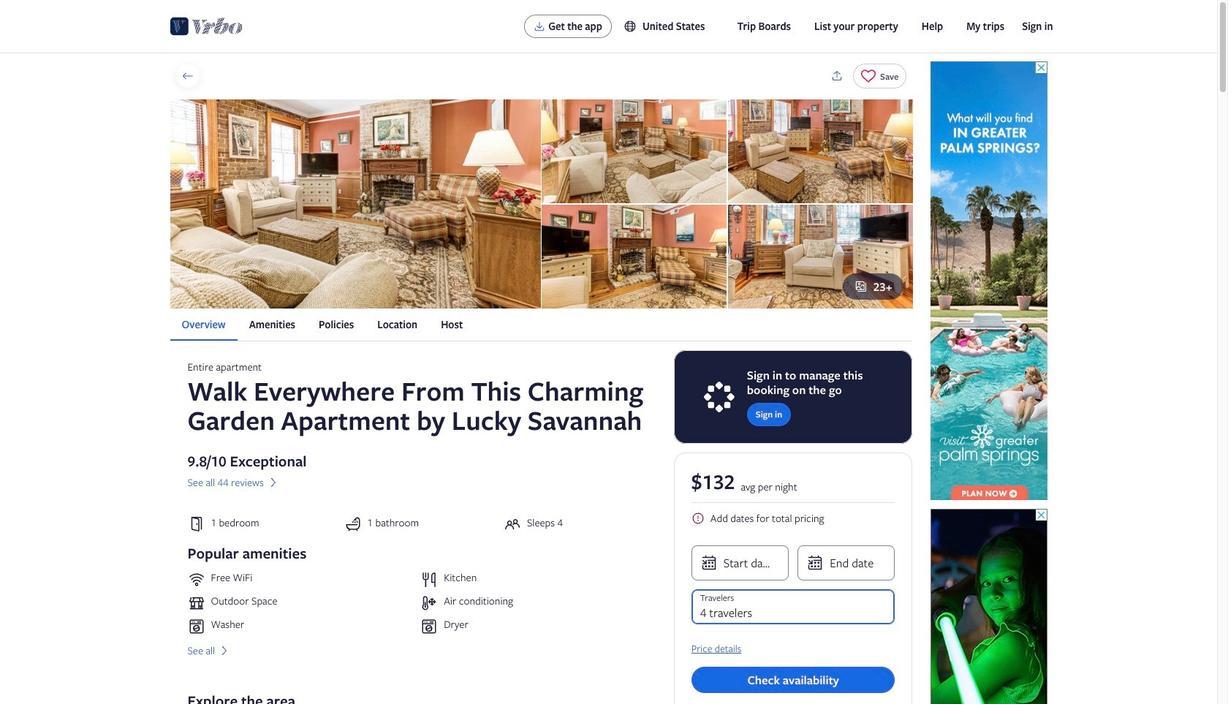Task type: describe. For each thing, give the bounding box(es) containing it.
see all properties image
[[181, 69, 194, 83]]

medium image
[[218, 644, 231, 657]]

vrbo logo image
[[170, 15, 242, 38]]

download the app button image
[[534, 20, 545, 32]]

0 horizontal spatial small image
[[624, 20, 643, 33]]



Task type: vqa. For each thing, say whether or not it's contained in the screenshot.
directional icon
no



Task type: locate. For each thing, give the bounding box(es) containing it.
medium image
[[267, 476, 280, 489]]

share image
[[831, 69, 844, 83]]

small image
[[624, 20, 643, 33], [691, 512, 705, 525]]

show all 23 images image
[[854, 280, 868, 293]]

1 horizontal spatial small image
[[691, 512, 705, 525]]

1 vertical spatial small image
[[691, 512, 705, 525]]

0 vertical spatial small image
[[624, 20, 643, 33]]

list
[[170, 309, 913, 341]]

list item
[[188, 571, 415, 589], [420, 571, 648, 589], [188, 594, 415, 612], [420, 594, 648, 612], [188, 618, 415, 635], [420, 618, 648, 635]]



